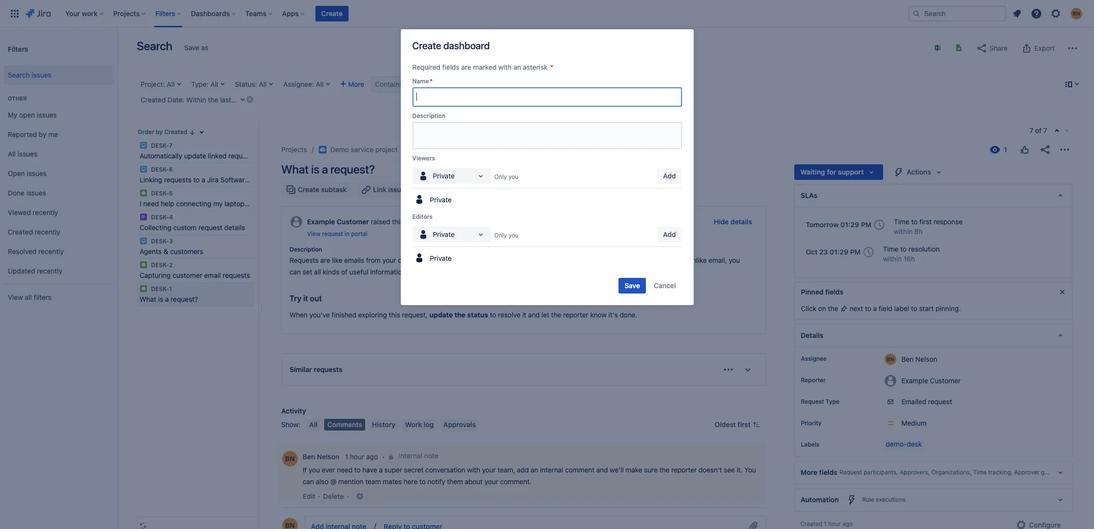 Task type: vqa. For each thing, say whether or not it's contained in the screenshot.


Task type: describe. For each thing, give the bounding box(es) containing it.
time for time to first response within 8h
[[894, 218, 910, 226]]

a down capturing
[[165, 295, 169, 304]]

to right here
[[420, 478, 426, 486]]

email
[[204, 272, 221, 280]]

2
[[169, 262, 173, 269]]

other group
[[4, 85, 113, 284]]

connecting
[[176, 200, 211, 208]]

switch to jql
[[470, 80, 514, 88]]

fields for more
[[820, 469, 838, 477]]

capturing
[[140, 272, 171, 280]]

1 horizontal spatial pm
[[861, 221, 872, 229]]

linking requests to a jira software issue
[[140, 176, 267, 184]]

organizations,
[[932, 470, 972, 477]]

recently for viewed recently
[[33, 208, 58, 217]]

similar
[[290, 366, 312, 374]]

have
[[363, 466, 377, 475]]

create for create subtask
[[298, 186, 319, 194]]

to left the start on the right bottom of the page
[[911, 305, 918, 313]]

2 email, from the left
[[709, 256, 727, 265]]

the right where
[[570, 268, 580, 276]]

create subtask button
[[281, 182, 353, 198]]

1 vertical spatial your
[[482, 466, 496, 475]]

desk- for automatically update linked requests
[[151, 142, 169, 149]]

1 horizontal spatial update
[[430, 311, 453, 319]]

1 horizontal spatial 3
[[283, 200, 287, 208]]

all inside view all filters link
[[25, 293, 32, 302]]

open issues link
[[4, 164, 113, 184]]

0 vertical spatial desk-1
[[423, 146, 446, 154]]

to left have
[[354, 466, 361, 475]]

open
[[8, 169, 25, 178]]

participants,
[[864, 470, 899, 477]]

comments
[[327, 421, 362, 429]]

marked
[[473, 63, 497, 71]]

Editors text field
[[417, 230, 419, 240]]

only you for editors
[[494, 232, 519, 239]]

0 vertical spatial what
[[281, 163, 309, 176]]

requests are like emails from your customers asking for help. like email, you can respond to the reporter and add attachments. unlike email, you can set all kinds of useful information, such as labels, priority and a status showing where the request is up to.
[[290, 256, 742, 276]]

you right unlike
[[729, 256, 740, 265]]

to left jira
[[193, 176, 200, 184]]

1 vertical spatial description
[[290, 246, 322, 254]]

a inside "requests are like emails from your customers asking for help. like email, you can respond to the reporter and add attachments. unlike email, you can set all kinds of useful information, such as labels, priority and a status showing where the request is up to."
[[495, 268, 498, 276]]

via
[[431, 218, 440, 226]]

created for created recently
[[8, 228, 33, 236]]

profile image of ben nelson image
[[282, 519, 298, 530]]

create banner
[[0, 0, 1094, 27]]

resolved
[[8, 247, 37, 256]]

within inside time to resolution within 16h
[[883, 255, 902, 263]]

filters
[[34, 293, 52, 302]]

level
[[266, 200, 281, 208]]

where
[[549, 268, 568, 276]]

all for all issues
[[8, 150, 16, 158]]

automation
[[801, 496, 839, 505]]

my open issues
[[8, 111, 57, 119]]

@
[[330, 478, 337, 486]]

1 vertical spatial desk-1
[[149, 286, 172, 293]]

also
[[316, 478, 329, 486]]

subtask
[[321, 186, 347, 194]]

response
[[934, 218, 963, 226]]

start
[[920, 305, 934, 313]]

issues for done issues
[[26, 189, 46, 197]]

open
[[19, 111, 35, 119]]

secret
[[404, 466, 424, 475]]

1 horizontal spatial description
[[412, 112, 446, 120]]

desk-7
[[149, 142, 173, 149]]

share
[[990, 44, 1008, 52]]

to inside time to resolution within 16h
[[901, 245, 907, 253]]

and up to.
[[618, 256, 629, 265]]

service request with approvals image
[[140, 213, 147, 221]]

when
[[290, 311, 308, 319]]

it's
[[609, 311, 618, 319]]

0 horizontal spatial it
[[303, 295, 308, 303]]

desk- for agents & customers
[[151, 238, 169, 245]]

recently for created recently
[[35, 228, 60, 236]]

desk- inside 'link'
[[423, 146, 443, 154]]

private down via
[[433, 231, 455, 239]]

order
[[138, 128, 154, 136]]

0 horizontal spatial details
[[224, 224, 245, 232]]

it.
[[737, 466, 743, 475]]

desk- for i need help connecting my laptop to the level 3 printer
[[151, 190, 169, 197]]

demo service project image
[[319, 146, 327, 154]]

search button
[[433, 77, 463, 92]]

requests right linked
[[228, 152, 256, 160]]

search for search button in the top of the page
[[437, 80, 459, 88]]

desk-1 link
[[423, 144, 446, 156]]

automatically
[[140, 152, 182, 160]]

updated recently link
[[4, 262, 113, 281]]

request right emailed
[[928, 398, 952, 406]]

similar requests
[[290, 366, 343, 374]]

oldest
[[715, 421, 736, 429]]

if you ever need to have a super secret conversation with your team, add an internal comment and we'll make sure the reporter doesn't see it. you can also @ mention team mates here to notify them about your comment.
[[303, 466, 758, 486]]

desk- for collecting custom request details
[[151, 214, 169, 221]]

0 horizontal spatial issue
[[250, 176, 267, 184]]

status inside "requests are like emails from your customers asking for help. like email, you can respond to the reporter and add attachments. unlike email, you can set all kinds of useful information, such as labels, priority and a status showing where the request is up to."
[[500, 268, 519, 276]]

know
[[590, 311, 607, 319]]

and left let
[[528, 311, 540, 319]]

linked
[[208, 152, 227, 160]]

slas
[[801, 191, 818, 200]]

0 vertical spatial request?
[[330, 163, 375, 176]]

approvals button
[[441, 420, 479, 431]]

labels
[[801, 442, 820, 449]]

all for all
[[309, 421, 318, 429]]

desk- for linking requests to a jira software issue
[[151, 166, 169, 173]]

0 vertical spatial this
[[392, 218, 404, 226]]

log
[[424, 421, 434, 429]]

from
[[366, 256, 381, 265]]

open issues
[[8, 169, 47, 178]]

0 horizontal spatial can
[[290, 268, 301, 276]]

jira
[[207, 176, 219, 184]]

name
[[412, 78, 429, 85]]

0 vertical spatial ago
[[366, 453, 378, 461]]

i need help connecting my laptop to the level 3 printer
[[140, 200, 310, 208]]

0 horizontal spatial customers
[[170, 248, 203, 256]]

issues for all issues
[[18, 150, 37, 158]]

internal
[[399, 452, 423, 461]]

the right respond
[[579, 256, 589, 265]]

to.
[[624, 268, 632, 276]]

menu bar containing all
[[304, 420, 481, 431]]

linking
[[140, 176, 162, 184]]

collecting
[[140, 224, 171, 232]]

remove criteria image
[[246, 96, 254, 104]]

created 1 hour ago
[[801, 521, 853, 528]]

0 horizontal spatial need
[[143, 200, 159, 208]]

as inside "requests are like emails from your customers asking for help. like email, you can respond to the reporter and add attachments. unlike email, you can set all kinds of useful information, such as labels, priority and a status showing where the request is up to."
[[426, 268, 433, 276]]

time for time to resolution within 16h
[[883, 245, 899, 253]]

and inside if you ever need to have a super secret conversation with your team, add an internal comment and we'll make sure the reporter doesn't see it. you can also @ mention team mates here to notify them about your comment.
[[597, 466, 608, 475]]

0 vertical spatial can
[[530, 256, 541, 265]]

service request image for what is a request?
[[140, 285, 147, 293]]

create for create
[[321, 9, 343, 17]]

fields for required
[[442, 63, 460, 71]]

need inside if you ever need to have a super secret conversation with your team, add an internal comment and we'll make sure the reporter doesn't see it. you can also @ mention team mates here to notify them about your comment.
[[337, 466, 353, 475]]

0 horizontal spatial *
[[430, 78, 433, 85]]

1 vertical spatial pm
[[850, 248, 861, 256]]

0 vertical spatial created
[[164, 128, 187, 136]]

0 horizontal spatial is
[[158, 295, 163, 304]]

desk- for capturing customer email requests
[[151, 262, 169, 269]]

about
[[465, 478, 483, 486]]

private up via
[[430, 196, 452, 204]]

to inside time to first response within 8h
[[912, 218, 918, 226]]

0 vertical spatial are
[[461, 63, 471, 71]]

reporter inside "requests are like emails from your customers asking for help. like email, you can respond to the reporter and add attachments. unlike email, you can set all kinds of useful information, such as labels, priority and a status showing where the request is up to."
[[591, 256, 616, 265]]

Viewers text field
[[417, 171, 419, 181]]

to left resolve
[[490, 311, 496, 319]]

service request image
[[140, 189, 147, 197]]

tracking,
[[989, 470, 1013, 477]]

all inside "requests are like emails from your customers asking for help. like email, you can respond to the reporter and add attachments. unlike email, you can set all kinds of useful information, such as labels, priority and a status showing where the request is up to."
[[314, 268, 321, 276]]

1 vertical spatial what is a request?
[[140, 295, 198, 304]]

more fields request participants, approvers, organizations, time tracking, approver groups, component
[[801, 469, 1094, 477]]

priority
[[801, 420, 822, 427]]

you up showing
[[517, 256, 528, 265]]

1 horizontal spatial it
[[523, 311, 526, 319]]

automation element
[[795, 489, 1073, 512]]

customers inside "requests are like emails from your customers asking for help. like email, you can respond to the reporter and add attachments. unlike email, you can set all kinds of useful information, such as labels, priority and a status showing where the request is up to."
[[398, 256, 431, 265]]

my
[[8, 111, 17, 119]]

0 vertical spatial 01:29
[[841, 221, 860, 229]]

history button
[[369, 420, 398, 431]]

0 horizontal spatial 3
[[169, 238, 173, 245]]

as inside button
[[201, 43, 208, 52]]

you for edit "button"
[[309, 466, 320, 475]]

resolved recently link
[[4, 242, 113, 262]]

search issues group
[[4, 63, 113, 88]]

request left in
[[322, 231, 343, 238]]

other
[[8, 95, 27, 102]]

1 vertical spatial this
[[389, 311, 400, 319]]

service request image for capturing customer email requests
[[140, 261, 147, 269]]

reporter inside if you ever need to have a super secret conversation with your team, add an internal comment and we'll make sure the reporter doesn't see it. you can also @ mention team mates here to notify them about your comment.
[[672, 466, 697, 475]]

exploring
[[358, 311, 387, 319]]

super
[[385, 466, 402, 475]]

updated recently
[[8, 267, 62, 275]]

agents & customers
[[140, 248, 203, 256]]

ever
[[322, 466, 335, 475]]

executions
[[876, 497, 906, 504]]

0 horizontal spatial reporter
[[563, 311, 589, 319]]

save button
[[619, 278, 646, 294]]

the inside if you ever need to have a super secret conversation with your team, add an internal comment and we'll make sure the reporter doesn't see it. you can also @ mention team mates here to notify them about your comment.
[[660, 466, 670, 475]]

service
[[351, 146, 374, 154]]

viewed recently
[[8, 208, 58, 217]]

open image
[[475, 170, 487, 182]]

are inside "requests are like emails from your customers asking for help. like email, you can respond to the reporter and add attachments. unlike email, you can set all kinds of useful information, such as labels, priority and a status showing where the request is up to."
[[320, 256, 330, 265]]

0 horizontal spatial what
[[140, 295, 156, 304]]

search image
[[913, 10, 921, 17]]

tomorrow
[[806, 221, 839, 229]]

all button
[[306, 420, 320, 431]]

1 vertical spatial ago
[[843, 521, 853, 528]]

see
[[724, 466, 735, 475]]

the right on
[[828, 305, 838, 313]]

with inside if you ever need to have a super secret conversation with your team, add an internal comment and we'll make sure the reporter doesn't see it. you can also @ mention team mates here to notify them about your comment.
[[467, 466, 480, 475]]

not available - this is the last issue image
[[1063, 127, 1071, 135]]

and down like
[[481, 268, 493, 276]]

open image
[[475, 229, 487, 241]]

demo-desk
[[886, 441, 922, 449]]

details element
[[795, 324, 1073, 348]]

an inside if you ever need to have a super secret conversation with your team, add an internal comment and we'll make sure the reporter doesn't see it. you can also @ mention team mates here to notify them about your comment.
[[531, 466, 538, 475]]

previous issue 'desk-2' ( type 'k' ) image
[[1053, 127, 1061, 135]]

create button
[[315, 6, 349, 21]]

more
[[801, 469, 818, 477]]

type
[[826, 399, 840, 406]]



Task type: locate. For each thing, give the bounding box(es) containing it.
3 right level at the top of the page
[[283, 200, 287, 208]]

dashboard
[[444, 40, 490, 51]]

a down demo service project icon
[[322, 163, 328, 176]]

1 add from the top
[[663, 172, 676, 180]]

component
[[1064, 470, 1094, 477]]

only you right open icon
[[494, 173, 519, 181]]

you for viewers "add" button
[[509, 173, 519, 181]]

add inside "requests are like emails from your customers asking for help. like email, you can respond to the reporter and add attachments. unlike email, you can set all kinds of useful information, such as labels, priority and a status showing where the request is up to."
[[631, 256, 643, 265]]

request
[[801, 399, 824, 406], [840, 470, 862, 477]]

jql
[[501, 80, 514, 88]]

1 horizontal spatial what
[[281, 163, 309, 176]]

0 vertical spatial add button
[[657, 168, 682, 184]]

1 horizontal spatial all
[[309, 421, 318, 429]]

first left the newest first icon on the bottom right
[[738, 421, 751, 429]]

notify
[[428, 478, 445, 486]]

add up to.
[[631, 256, 643, 265]]

it right resolve
[[523, 311, 526, 319]]

all left filters at the bottom left of page
[[25, 293, 32, 302]]

1 vertical spatial within
[[883, 255, 902, 263]]

1 horizontal spatial as
[[426, 268, 433, 276]]

0 vertical spatial first
[[920, 218, 932, 226]]

a inside if you ever need to have a super secret conversation with your team, add an internal comment and we'll make sure the reporter doesn't see it. you can also @ mention team mates here to notify them about your comment.
[[379, 466, 383, 475]]

desk- down capturing
[[151, 286, 169, 293]]

an
[[514, 63, 521, 71], [531, 466, 538, 475]]

0 vertical spatial an
[[514, 63, 521, 71]]

fields up search button in the top of the page
[[442, 63, 460, 71]]

only you for viewers
[[494, 173, 519, 181]]

1 horizontal spatial 7
[[1030, 126, 1034, 135]]

it help image for automatically update linked requests
[[140, 142, 147, 149]]

created for created 1 hour ago
[[801, 521, 823, 528]]

2 vertical spatial your
[[485, 478, 499, 486]]

1 horizontal spatial hour
[[829, 521, 841, 528]]

1 service request image from the top
[[140, 261, 147, 269]]

fields up on
[[826, 288, 844, 296]]

desk- down automatically
[[151, 166, 169, 173]]

request up editors text field
[[406, 218, 430, 226]]

jira image
[[25, 8, 51, 19], [25, 8, 51, 19]]

0 vertical spatial save
[[184, 43, 199, 52]]

request,
[[402, 311, 428, 319]]

primary element
[[6, 0, 909, 27]]

0 vertical spatial fields
[[442, 63, 460, 71]]

23
[[820, 248, 828, 256]]

switch to jql link
[[470, 80, 514, 88]]

1 vertical spatial add
[[663, 231, 676, 239]]

attachments.
[[645, 256, 686, 265]]

0 vertical spatial request
[[801, 399, 824, 406]]

time inside time to resolution within 16h
[[883, 245, 899, 253]]

you've
[[310, 311, 330, 319]]

show image
[[741, 362, 756, 378]]

Search issues using keywords text field
[[371, 77, 430, 92]]

1 vertical spatial *
[[430, 78, 433, 85]]

requests down 6
[[164, 176, 192, 184]]

slas element
[[795, 184, 1073, 208]]

a
[[322, 163, 328, 176], [202, 176, 205, 184], [495, 268, 498, 276], [165, 295, 169, 304], [874, 305, 877, 313], [379, 466, 383, 475]]

details
[[801, 332, 824, 340]]

0 vertical spatial is
[[311, 163, 319, 176]]

try it out
[[290, 295, 322, 303]]

create inside create subtask button
[[298, 186, 319, 194]]

done.
[[620, 311, 638, 319]]

all inside other group
[[8, 150, 16, 158]]

search inside button
[[437, 80, 459, 88]]

request? down customer
[[171, 295, 198, 304]]

1 horizontal spatial is
[[311, 163, 319, 176]]

update right request,
[[430, 311, 453, 319]]

create dashboard
[[412, 40, 490, 51]]

only for viewers
[[494, 173, 507, 181]]

recently down viewed recently link
[[35, 228, 60, 236]]

1 vertical spatial request
[[840, 470, 862, 477]]

1 horizontal spatial of
[[1036, 126, 1042, 135]]

0 vertical spatial what is a request?
[[281, 163, 375, 176]]

request inside "more fields request participants, approvers, organizations, time tracking, approver groups, component"
[[840, 470, 862, 477]]

0 horizontal spatial hour
[[350, 453, 364, 461]]

create for create dashboard
[[412, 40, 441, 51]]

are left marked
[[461, 63, 471, 71]]

recently for resolved recently
[[38, 247, 64, 256]]

your inside "requests are like emails from your customers asking for help. like email, you can respond to the reporter and add attachments. unlike email, you can set all kinds of useful information, such as labels, priority and a status showing where the request is up to."
[[383, 256, 396, 265]]

request inside "requests are like emails from your customers asking for help. like email, you can respond to the reporter and add attachments. unlike email, you can set all kinds of useful information, such as labels, priority and a status showing where the request is up to."
[[582, 268, 605, 276]]

what is a request? down capturing
[[140, 295, 198, 304]]

click on the
[[801, 305, 840, 313]]

viewed recently link
[[4, 203, 113, 223]]

create subtask
[[298, 186, 347, 194]]

add for editors
[[663, 231, 676, 239]]

this
[[392, 218, 404, 226], [389, 311, 400, 319]]

0 vertical spatial customers
[[170, 248, 203, 256]]

projects link
[[281, 144, 307, 156]]

request? down demo service project link
[[330, 163, 375, 176]]

here
[[404, 478, 418, 486]]

my open issues link
[[4, 105, 113, 125]]

sure
[[644, 466, 658, 475]]

only for editors
[[494, 232, 507, 239]]

save inside button
[[184, 43, 199, 52]]

0 horizontal spatial an
[[514, 63, 521, 71]]

1 vertical spatial customers
[[398, 256, 431, 265]]

2 only from the top
[[494, 232, 507, 239]]

description
[[412, 112, 446, 120], [290, 246, 322, 254]]

of inside "requests are like emails from your customers asking for help. like email, you can respond to the reporter and add attachments. unlike email, you can set all kinds of useful information, such as labels, priority and a status showing where the request is up to."
[[341, 268, 348, 276]]

created left small 'icon'
[[164, 128, 187, 136]]

add button for viewers
[[657, 168, 682, 184]]

1 horizontal spatial search
[[137, 39, 173, 53]]

1 inside 'link'
[[443, 146, 446, 154]]

2 only you from the top
[[494, 232, 519, 239]]

this right raised
[[392, 218, 404, 226]]

01:29 right tomorrow
[[841, 221, 860, 229]]

the left level at the top of the page
[[254, 200, 265, 208]]

1 email, from the left
[[497, 256, 515, 265]]

click
[[801, 305, 817, 313]]

1 only from the top
[[494, 173, 507, 181]]

0 vertical spatial time
[[894, 218, 910, 226]]

within left 16h
[[883, 255, 902, 263]]

printer
[[289, 200, 310, 208]]

service request image down capturing
[[140, 285, 147, 293]]

requests
[[290, 256, 319, 265]]

1 add button from the top
[[657, 168, 682, 184]]

add for viewers
[[663, 172, 676, 180]]

by for reported
[[39, 130, 46, 139]]

pinning.
[[936, 305, 961, 313]]

0 horizontal spatial request?
[[171, 295, 198, 304]]

by inside other group
[[39, 130, 46, 139]]

0 vertical spatial pm
[[861, 221, 872, 229]]

to left jql
[[493, 80, 499, 88]]

private up labels,
[[430, 255, 452, 263]]

2 vertical spatial fields
[[820, 469, 838, 477]]

only right open image
[[494, 232, 507, 239]]

request left type
[[801, 399, 824, 406]]

a right have
[[379, 466, 383, 475]]

a left field
[[874, 305, 877, 313]]

priority
[[457, 268, 479, 276]]

your up information, at the left of page
[[383, 256, 396, 265]]

save for save
[[625, 282, 640, 290]]

create inside create "button"
[[321, 9, 343, 17]]

view for view request in portal
[[307, 231, 320, 238]]

pm left within 8h button
[[861, 221, 872, 229]]

0 vertical spatial search
[[137, 39, 173, 53]]

1 vertical spatial fields
[[826, 288, 844, 296]]

all up open
[[8, 150, 16, 158]]

* right asterisk
[[551, 63, 554, 71]]

information,
[[370, 268, 408, 276]]

1
[[443, 146, 446, 154], [169, 286, 172, 293], [345, 453, 348, 461], [824, 521, 827, 528]]

viewers
[[412, 155, 435, 162]]

first inside time to first response within 8h
[[920, 218, 932, 226]]

first inside 'button'
[[738, 421, 751, 429]]

recently down created recently link
[[38, 247, 64, 256]]

edit button
[[303, 492, 315, 502]]

to up 8h
[[912, 218, 918, 226]]

time inside time to first response within 8h
[[894, 218, 910, 226]]

search right name * on the top left
[[437, 80, 459, 88]]

a down like
[[495, 268, 498, 276]]

your left team,
[[482, 466, 496, 475]]

can left set
[[290, 268, 301, 276]]

add inside if you ever need to have a super secret conversation with your team, add an internal comment and we'll make sure the reporter doesn't see it. you can also @ mention team mates here to notify them about your comment.
[[517, 466, 529, 475]]

pm right 23
[[850, 248, 861, 256]]

2 horizontal spatial can
[[530, 256, 541, 265]]

like
[[482, 256, 495, 265]]

0 horizontal spatial update
[[184, 152, 206, 160]]

of right kinds at the left bottom
[[341, 268, 348, 276]]

1 vertical spatial search
[[8, 71, 30, 79]]

desk-1 up viewers
[[423, 146, 446, 154]]

0 horizontal spatial ago
[[366, 453, 378, 461]]

0 vertical spatial within
[[894, 228, 913, 236]]

0 horizontal spatial desk-1
[[149, 286, 172, 293]]

1 horizontal spatial with
[[499, 63, 512, 71]]

1 vertical spatial status
[[467, 311, 488, 319]]

1 vertical spatial save
[[625, 282, 640, 290]]

1 horizontal spatial email,
[[709, 256, 727, 265]]

None field
[[413, 88, 681, 106]]

0 vertical spatial *
[[551, 63, 554, 71]]

within inside time to first response within 8h
[[894, 228, 913, 236]]

1 vertical spatial can
[[290, 268, 301, 276]]

1 horizontal spatial need
[[337, 466, 353, 475]]

1 vertical spatial 01:29
[[830, 248, 849, 256]]

recently
[[33, 208, 58, 217], [35, 228, 60, 236], [38, 247, 64, 256], [37, 267, 62, 275]]

time inside "more fields request participants, approvers, organizations, time tracking, approver groups, component"
[[974, 470, 987, 477]]

need right i
[[143, 200, 159, 208]]

1 vertical spatial of
[[341, 268, 348, 276]]

you up "requests are like emails from your customers asking for help. like email, you can respond to the reporter and add attachments. unlike email, you can set all kinds of useful information, such as labels, priority and a status showing where the request is up to."
[[509, 232, 519, 239]]

desk
[[907, 441, 922, 449]]

2 it help image from the top
[[140, 237, 147, 245]]

0 horizontal spatial as
[[201, 43, 208, 52]]

cancel
[[654, 282, 676, 290]]

desk- up collecting
[[151, 214, 169, 221]]

mates
[[383, 478, 402, 486]]

1 vertical spatial only you
[[494, 232, 519, 239]]

desk- for what is a request?
[[151, 286, 169, 293]]

clockicon image for oct 23 01:29 pm
[[861, 245, 877, 260]]

1 vertical spatial service request image
[[140, 285, 147, 293]]

edit
[[303, 493, 315, 501]]

to inside "requests are like emails from your customers asking for help. like email, you can respond to the reporter and add attachments. unlike email, you can set all kinds of useful information, such as labels, priority and a status showing where the request is up to."
[[571, 256, 577, 265]]

show:
[[281, 421, 301, 429]]

search issues
[[8, 71, 51, 79]]

1 it help image from the top
[[140, 142, 147, 149]]

created down "automation"
[[801, 521, 823, 528]]

for
[[455, 256, 464, 265]]

done
[[8, 189, 24, 197]]

1 horizontal spatial status
[[500, 268, 519, 276]]

project
[[376, 146, 398, 154]]

request left up
[[582, 268, 605, 276]]

1 vertical spatial as
[[426, 268, 433, 276]]

collecting custom request details
[[140, 224, 245, 232]]

2 horizontal spatial reporter
[[672, 466, 697, 475]]

make
[[626, 466, 643, 475]]

0 vertical spatial need
[[143, 200, 159, 208]]

email,
[[497, 256, 515, 265], [709, 256, 727, 265]]

1 horizontal spatial an
[[531, 466, 538, 475]]

issue inside button
[[388, 186, 405, 194]]

1 horizontal spatial reporter
[[591, 256, 616, 265]]

0 vertical spatial as
[[201, 43, 208, 52]]

0 vertical spatial hour
[[350, 453, 364, 461]]

2 horizontal spatial created
[[801, 521, 823, 528]]

by right order in the left top of the page
[[156, 128, 163, 136]]

clockicon image for tomorrow 01:29 pm
[[872, 217, 887, 233]]

is down capturing
[[158, 295, 163, 304]]

fields inside "more fields" 'element'
[[820, 469, 838, 477]]

details inside button
[[731, 218, 752, 226]]

menu bar
[[304, 420, 481, 431]]

add attachment image
[[748, 521, 760, 530]]

1 only you from the top
[[494, 173, 519, 181]]

newest first image
[[753, 422, 761, 429]]

to right next
[[865, 305, 872, 313]]

custom
[[173, 224, 197, 232]]

all issues link
[[4, 145, 113, 164]]

time up within 8h button
[[894, 218, 910, 226]]

ago
[[366, 453, 378, 461], [843, 521, 853, 528]]

1 vertical spatial hour
[[829, 521, 841, 528]]

what down capturing
[[140, 295, 156, 304]]

desk- up automatically
[[151, 142, 169, 149]]

history
[[372, 421, 396, 429]]

demo service project link
[[319, 144, 398, 156]]

hour down "automation"
[[829, 521, 841, 528]]

the down priority
[[455, 311, 466, 319]]

search inside group
[[8, 71, 30, 79]]

done issues link
[[4, 184, 113, 203]]

search for search issues
[[8, 71, 30, 79]]

0 vertical spatial update
[[184, 152, 206, 160]]

1 horizontal spatial details
[[731, 218, 752, 226]]

can inside if you ever need to have a super secret conversation with your team, add an internal comment and we'll make sure the reporter doesn't see it. you can also @ mention team mates here to notify them about your comment.
[[303, 478, 314, 486]]

recently for updated recently
[[37, 267, 62, 275]]

internal
[[540, 466, 563, 475]]

rule
[[863, 497, 875, 504]]

with up jql
[[499, 63, 512, 71]]

0 vertical spatial 3
[[283, 200, 287, 208]]

0 horizontal spatial by
[[39, 130, 46, 139]]

update
[[184, 152, 206, 160], [430, 311, 453, 319]]

service request image down agents
[[140, 261, 147, 269]]

demo
[[331, 146, 349, 154]]

label
[[895, 305, 910, 313]]

search up other
[[8, 71, 30, 79]]

issues for open issues
[[27, 169, 47, 178]]

hide message image
[[1057, 287, 1069, 298]]

clockicon image
[[872, 217, 887, 233], [861, 245, 877, 260]]

try
[[290, 295, 301, 303]]

1 horizontal spatial created
[[164, 128, 187, 136]]

0 vertical spatial reporter
[[591, 256, 616, 265]]

details down laptop
[[224, 224, 245, 232]]

it help image for agents & customers
[[140, 237, 147, 245]]

reporter up up
[[591, 256, 616, 265]]

save for save as
[[184, 43, 199, 52]]

service request image
[[140, 261, 147, 269], [140, 285, 147, 293]]

Description text field
[[412, 122, 682, 149]]

0 horizontal spatial status
[[467, 311, 488, 319]]

comment.
[[500, 478, 532, 486]]

the right let
[[551, 311, 561, 319]]

example customer raised this request via
[[307, 218, 440, 226]]

view
[[307, 231, 320, 238], [8, 293, 23, 302]]

2 horizontal spatial 7
[[1044, 126, 1048, 135]]

details
[[731, 218, 752, 226], [224, 224, 245, 232]]

status left resolve
[[467, 311, 488, 319]]

1 vertical spatial request?
[[171, 295, 198, 304]]

an left asterisk
[[514, 63, 521, 71]]

it help image up agents
[[140, 237, 147, 245]]

emailed request
[[902, 398, 952, 406]]

to right laptop
[[246, 200, 253, 208]]

fields for pinned
[[826, 288, 844, 296]]

1 vertical spatial first
[[738, 421, 751, 429]]

0 vertical spatial your
[[383, 256, 396, 265]]

an left internal
[[531, 466, 538, 475]]

you for "add" button related to editors
[[509, 232, 519, 239]]

0 horizontal spatial add
[[517, 466, 529, 475]]

0 horizontal spatial create
[[298, 186, 319, 194]]

0 horizontal spatial 7
[[169, 142, 173, 149]]

by left me in the left top of the page
[[39, 130, 46, 139]]

1 vertical spatial time
[[883, 245, 899, 253]]

delete button
[[323, 492, 344, 502]]

it help image
[[140, 142, 147, 149], [140, 237, 147, 245]]

next
[[850, 305, 864, 313]]

email, right like
[[497, 256, 515, 265]]

are left like
[[320, 256, 330, 265]]

i
[[140, 200, 141, 208]]

team,
[[498, 466, 515, 475]]

add button for editors
[[657, 227, 682, 243]]

desk-1 down capturing
[[149, 286, 172, 293]]

the right sure
[[660, 466, 670, 475]]

request left participants,
[[840, 470, 862, 477]]

my
[[213, 200, 223, 208]]

it right try in the left of the page
[[303, 295, 308, 303]]

issues inside group
[[32, 71, 51, 79]]

what down "projects" link
[[281, 163, 309, 176]]

to up within 16h button
[[901, 245, 907, 253]]

can up showing
[[530, 256, 541, 265]]

you inside if you ever need to have a super secret conversation with your team, add an internal comment and we'll make sure the reporter doesn't see it. you can also @ mention team mates here to notify them about your comment.
[[309, 466, 320, 475]]

&
[[164, 248, 168, 256]]

customer
[[173, 272, 202, 280]]

by for order
[[156, 128, 163, 136]]

all
[[314, 268, 321, 276], [25, 293, 32, 302]]

email, right unlike
[[709, 256, 727, 265]]

reporter left know
[[563, 311, 589, 319]]

hide details
[[714, 218, 752, 226]]

created inside other group
[[8, 228, 33, 236]]

requests right similar
[[314, 366, 343, 374]]

more fields element
[[795, 462, 1094, 485]]

in
[[345, 231, 350, 238]]

up
[[614, 268, 622, 276]]

requests right email
[[223, 272, 250, 280]]

3 up "agents & customers"
[[169, 238, 173, 245]]

0 horizontal spatial request
[[801, 399, 824, 406]]

it help image
[[140, 166, 147, 173]]

2 vertical spatial reporter
[[672, 466, 697, 475]]

issues for search issues
[[32, 71, 51, 79]]

1 vertical spatial created
[[8, 228, 33, 236]]

all inside button
[[309, 421, 318, 429]]

open in google sheets image
[[955, 44, 963, 52]]

2 service request image from the top
[[140, 285, 147, 293]]

1 vertical spatial with
[[467, 466, 480, 475]]

0 horizontal spatial description
[[290, 246, 322, 254]]

me
[[48, 130, 58, 139]]

4
[[169, 214, 173, 221]]

01:29
[[841, 221, 860, 229], [830, 248, 849, 256]]

a left jira
[[202, 176, 205, 184]]

request down the my
[[199, 224, 223, 232]]

0 vertical spatial add
[[631, 256, 643, 265]]

update left linked
[[184, 152, 206, 160]]

1 horizontal spatial are
[[461, 63, 471, 71]]

add up comment.
[[517, 466, 529, 475]]

is inside "requests are like emails from your customers asking for help. like email, you can respond to the reporter and add attachments. unlike email, you can set all kinds of useful information, such as labels, priority and a status showing where the request is up to."
[[607, 268, 612, 276]]

updated
[[8, 267, 35, 275]]

0 vertical spatial clockicon image
[[872, 217, 887, 233]]

only right open icon
[[494, 173, 507, 181]]

editors
[[412, 213, 433, 221]]

private right viewers text box
[[433, 172, 455, 180]]

1 horizontal spatial what is a request?
[[281, 163, 375, 176]]

1 horizontal spatial *
[[551, 63, 554, 71]]

view down updated
[[8, 293, 23, 302]]

2 add button from the top
[[657, 227, 682, 243]]

1 horizontal spatial all
[[314, 268, 321, 276]]

reported by me
[[8, 130, 58, 139]]

Search field
[[909, 6, 1007, 21]]

description up the desk-1 'link'
[[412, 112, 446, 120]]

0 horizontal spatial what is a request?
[[140, 295, 198, 304]]

clockicon image left within 8h button
[[872, 217, 887, 233]]

you right open icon
[[509, 173, 519, 181]]

2 add from the top
[[663, 231, 676, 239]]

0 vertical spatial service request image
[[140, 261, 147, 269]]

view for view all filters
[[8, 293, 23, 302]]

save inside "button"
[[625, 282, 640, 290]]

small image
[[188, 129, 196, 137]]

2 horizontal spatial search
[[437, 80, 459, 88]]

desk-4
[[149, 214, 173, 221]]

you right if
[[309, 466, 320, 475]]

customer
[[337, 218, 369, 226]]

open in microsoft excel image
[[934, 44, 942, 52]]

set
[[303, 268, 312, 276]]



